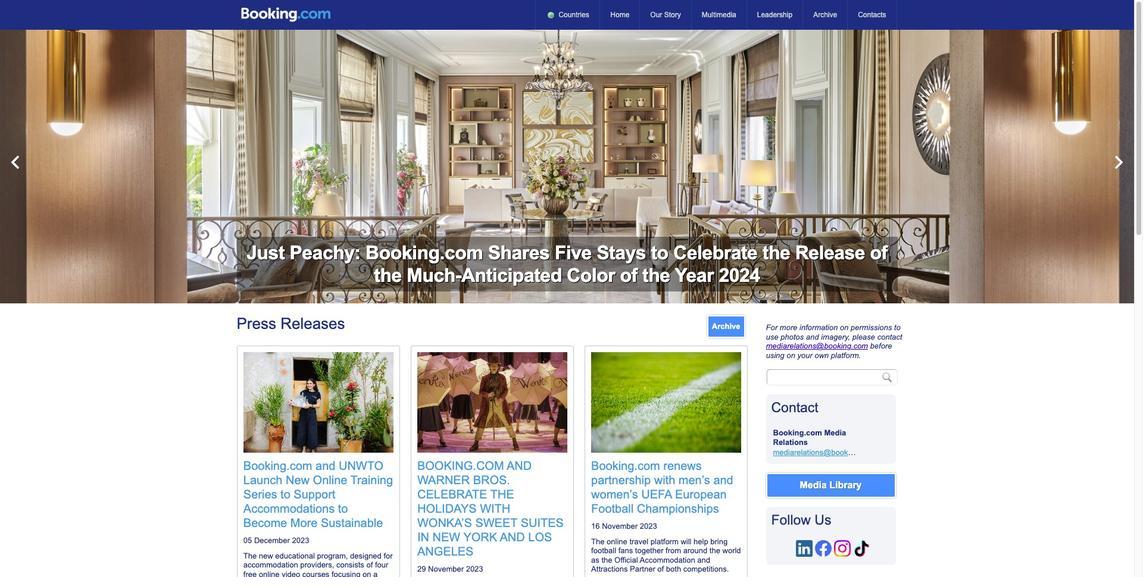 Task type: vqa. For each thing, say whether or not it's contained in the screenshot.
search field
yes



Task type: locate. For each thing, give the bounding box(es) containing it.
and
[[807, 333, 819, 342], [316, 460, 336, 473], [714, 474, 734, 487], [698, 556, 711, 565]]

visit our linkedin page image
[[796, 541, 813, 558]]

and up competitions.
[[698, 556, 711, 565]]

2023 down york
[[466, 565, 484, 574]]

of
[[871, 242, 888, 264], [621, 265, 638, 287], [367, 561, 373, 570], [658, 566, 664, 575]]

0 horizontal spatial on
[[787, 351, 796, 360]]

mediarelations@booking.com up media library link
[[774, 449, 876, 458]]

information
[[800, 324, 838, 332]]

the down 05
[[244, 552, 257, 561]]

the left year
[[643, 265, 671, 287]]

2 vertical spatial 2023
[[466, 565, 484, 574]]

contact
[[878, 333, 903, 342]]

series
[[244, 489, 277, 502]]

five
[[555, 242, 592, 264]]

accommodation
[[244, 561, 298, 570]]

2023 for sweet
[[466, 565, 484, 574]]

the
[[592, 538, 605, 547], [244, 552, 257, 561]]

0 vertical spatial the
[[592, 538, 605, 547]]

media inside booking.com media relations mediarelations@booking.com
[[825, 429, 847, 438]]

to
[[651, 242, 669, 264], [895, 324, 901, 332], [281, 489, 291, 502], [338, 503, 348, 516]]

of down "designed"
[[367, 561, 373, 570]]

2024
[[719, 265, 761, 287]]

and up bros.
[[507, 460, 532, 473]]

use
[[766, 333, 779, 342]]

05 december 2023
[[244, 537, 309, 546]]

of inside the new educational program, designed for accommodation providers, consists of four free online video courses focusing on
[[367, 561, 373, 570]]

leadership link
[[748, 0, 803, 30]]

1 vertical spatial online
[[259, 571, 280, 578]]

booking.com up relations
[[774, 429, 823, 438]]

fans
[[619, 547, 633, 556]]

travel
[[630, 538, 649, 547]]

new
[[286, 474, 310, 487]]

the inside the new educational program, designed for accommodation providers, consists of four free online video courses focusing on
[[244, 552, 257, 561]]

the
[[763, 242, 791, 264], [374, 265, 402, 287], [643, 265, 671, 287], [710, 547, 721, 556], [602, 556, 613, 565]]

on up imagery,
[[841, 324, 849, 332]]

focusing
[[332, 571, 361, 578]]

november
[[602, 522, 638, 531], [428, 565, 464, 574]]

2023 for football
[[640, 522, 658, 531]]

much-
[[407, 265, 462, 287]]

and inside the "booking.com renews partnership with men's and women's uefa european football  championships"
[[714, 474, 734, 487]]

year
[[675, 265, 714, 287]]

0 horizontal spatial online
[[259, 571, 280, 578]]

york
[[464, 531, 498, 545]]

for
[[384, 552, 393, 561]]

mediarelations@booking.com link up media library link
[[774, 449, 876, 458]]

booking.com up much-
[[366, 242, 483, 264]]

booking.com image
[[241, 7, 330, 22]]

november for booking.com renews partnership with men's and women's uefa european football  championships
[[602, 522, 638, 531]]

1 vertical spatial and
[[500, 531, 525, 545]]

for
[[766, 324, 778, 332]]

online inside the online travel platform will help bring football fans together from around the world as the official accommodation and attractions partner of both competitions.
[[607, 538, 628, 547]]

booking.com and unwto launch new online training series to support accommodations to become more sustainable
[[244, 460, 393, 530]]

0 vertical spatial mediarelations@booking.com
[[766, 342, 869, 351]]

imagery,
[[822, 333, 851, 342]]

and
[[507, 460, 532, 473], [500, 531, 525, 545]]

european
[[676, 489, 727, 502]]

november down angeles in the left bottom of the page
[[428, 565, 464, 574]]

booking.com up launch
[[244, 460, 312, 473]]

online up fans at the bottom of the page
[[607, 538, 628, 547]]

booking.com inside booking.com and unwto launch new online training series to support accommodations to become more sustainable
[[244, 460, 312, 473]]

los
[[529, 531, 552, 545]]

0 vertical spatial on
[[841, 324, 849, 332]]

booking.com for booking.com renews partnership with men's and women's uefa european football  championships
[[592, 460, 661, 473]]

mediarelations@booking.com link for for more information on permissions to use photos and imagery, please contact
[[766, 342, 869, 351]]

https://www.tiktok.com/@bookingcom?lang=en image
[[853, 541, 870, 558]]

november down football
[[602, 522, 638, 531]]

just peachy: booking.com shares five stays to celebrate the release of the much-anticipated color of the year 2024
[[247, 242, 888, 287]]

1 horizontal spatial online
[[607, 538, 628, 547]]

1 horizontal spatial the
[[592, 538, 605, 547]]

1 vertical spatial mediarelations@booking.com
[[774, 449, 876, 458]]

on
[[841, 324, 849, 332], [787, 351, 796, 360]]

color
[[567, 265, 616, 287]]

online inside the new educational program, designed for accommodation providers, consists of four free online video courses focusing on
[[259, 571, 280, 578]]

and up online
[[316, 460, 336, 473]]

media up media library
[[825, 429, 847, 438]]

online down accommodation
[[259, 571, 280, 578]]

2 horizontal spatial 2023
[[640, 522, 658, 531]]

free
[[244, 571, 257, 578]]

of right release
[[871, 242, 888, 264]]

0 vertical spatial november
[[602, 522, 638, 531]]

1 vertical spatial the
[[244, 552, 257, 561]]

1 horizontal spatial 2023
[[466, 565, 484, 574]]

mediarelations@booking.com up own
[[766, 342, 869, 351]]

0 vertical spatial online
[[607, 538, 628, 547]]

1 horizontal spatial november
[[602, 522, 638, 531]]

men's
[[679, 474, 711, 487]]

both
[[667, 566, 682, 575]]

using
[[766, 351, 785, 360]]

us
[[815, 513, 832, 528]]

wonka's
[[418, 517, 472, 530]]

holidays
[[418, 503, 477, 516]]

of down stays
[[621, 265, 638, 287]]

2023 for support
[[292, 537, 309, 546]]

renews
[[664, 460, 702, 473]]

the down "bring"
[[710, 547, 721, 556]]

to up contact at the right bottom of the page
[[895, 324, 901, 332]]

sustainable
[[321, 517, 383, 530]]

consists
[[337, 561, 365, 570]]

unwto
[[339, 460, 384, 473]]

the for booking.com and unwto launch new online training series to support accommodations to become more sustainable
[[244, 552, 257, 561]]

and down information
[[807, 333, 819, 342]]

photos
[[781, 333, 804, 342]]

1 vertical spatial november
[[428, 565, 464, 574]]

1 vertical spatial mediarelations@booking.com link
[[774, 449, 876, 458]]

booking.com inside booking.com media relations mediarelations@booking.com
[[774, 429, 823, 438]]

booking.com renews partnership with men's and women's uefa european football  championships
[[592, 460, 734, 516]]

press releases link
[[237, 315, 345, 333]]

and up european
[[714, 474, 734, 487]]

Button: Search image field
[[883, 370, 898, 386]]

with
[[480, 503, 511, 516]]

0 horizontal spatial november
[[428, 565, 464, 574]]

to inside just peachy: booking.com shares five stays to celebrate the release of the much-anticipated color of the year 2024
[[651, 242, 669, 264]]

booking.com inside the "booking.com renews partnership with men's and women's uefa european football  championships"
[[592, 460, 661, 473]]

in
[[418, 531, 430, 545]]

and down sweet
[[500, 531, 525, 545]]

our story
[[651, 11, 681, 19]]

media left library
[[800, 481, 827, 491]]

2023 up travel
[[640, 522, 658, 531]]

1 vertical spatial 2023
[[292, 537, 309, 546]]

0 vertical spatial 2023
[[640, 522, 658, 531]]

0 vertical spatial mediarelations@booking.com link
[[766, 342, 869, 351]]

press
[[237, 315, 276, 333]]

the up football
[[592, 538, 605, 547]]

None search field
[[758, 370, 907, 386]]

football
[[592, 503, 634, 516]]

0 horizontal spatial 2023
[[292, 537, 309, 546]]

on left your
[[787, 351, 796, 360]]

0 vertical spatial media
[[825, 429, 847, 438]]

mediarelations@booking.com link up own
[[766, 342, 869, 351]]

with
[[655, 474, 676, 487]]

0 horizontal spatial the
[[244, 552, 257, 561]]

accommodations
[[244, 503, 335, 516]]

2023 up educational
[[292, 537, 309, 546]]

Input: Search text field
[[770, 372, 880, 384]]

1 horizontal spatial on
[[841, 324, 849, 332]]

booking.com for booking.com and unwto launch new online training series to support accommodations to become more sustainable
[[244, 460, 312, 473]]

to right stays
[[651, 242, 669, 264]]

new
[[259, 552, 273, 561]]

the inside the online travel platform will help bring football fans together from around the world as the official accommodation and attractions partner of both competitions.
[[592, 538, 605, 547]]

1 vertical spatial on
[[787, 351, 796, 360]]

16 november 2023
[[592, 522, 658, 531]]

mediarelations@booking.com link for booking.com media relations
[[774, 449, 876, 458]]

the new educational program, designed for accommodation providers, consists of four free online video courses focusing on
[[244, 552, 393, 578]]

follow us
[[772, 513, 832, 528]]

of down accommodation
[[658, 566, 664, 575]]

media
[[825, 429, 847, 438], [800, 481, 827, 491]]

shares
[[488, 242, 550, 264]]

booking.com up partnership
[[592, 460, 661, 473]]

peachy:
[[290, 242, 361, 264]]



Task type: describe. For each thing, give the bounding box(es) containing it.
our story link
[[641, 0, 692, 30]]

just peachy: booking.com shares five stays to celebrate the release of the much-anticipated color of the year 2024 link
[[246, 242, 889, 287]]

attractions
[[592, 566, 628, 575]]

stays
[[597, 242, 646, 264]]

archive link
[[804, 0, 848, 30]]

news carousel region
[[0, 30, 1135, 304]]

sweet
[[476, 517, 518, 530]]

own
[[815, 351, 829, 360]]

to up accommodations
[[281, 489, 291, 502]]

archive
[[814, 11, 838, 19]]

uefa
[[642, 489, 672, 502]]

official
[[615, 556, 638, 565]]

to inside for more information on permissions to use photos and imagery, please contact mediarelations@booking.com
[[895, 324, 901, 332]]

support
[[294, 489, 336, 502]]

booking.com media relations mediarelations@booking.com
[[774, 429, 876, 458]]

multimedia link
[[692, 0, 747, 30]]

the
[[491, 489, 515, 502]]

from
[[666, 547, 682, 556]]

booking.com and warner bros. celebrate the holidays with wonka's sweet suites in new york and los angeles
[[418, 460, 564, 559]]

and inside the online travel platform will help bring football fans together from around the world as the official accommodation and attractions partner of both competitions.
[[698, 556, 711, 565]]

just
[[247, 242, 285, 264]]

media library
[[800, 481, 862, 491]]

angeles
[[418, 546, 474, 559]]

women's
[[592, 489, 638, 502]]

warner
[[418, 474, 470, 487]]

football
[[592, 547, 617, 556]]

booking.com
[[418, 460, 504, 473]]

the left release
[[763, 242, 791, 264]]

the for booking.com renews partnership with men's and women's uefa european football  championships
[[592, 538, 605, 547]]

0 vertical spatial and
[[507, 460, 532, 473]]

https://www.instagram.com/bookingcom/ image
[[834, 541, 851, 558]]

bring
[[711, 538, 728, 547]]

follow
[[772, 513, 811, 528]]

mediarelations@booking.com inside for more information on permissions to use photos and imagery, please contact mediarelations@booking.com
[[766, 342, 869, 351]]

platform
[[651, 538, 679, 547]]

releases
[[281, 315, 345, 333]]

more
[[780, 324, 798, 332]]

around
[[684, 547, 708, 556]]

the online travel platform will help bring football fans together from around the world as the official accommodation and attractions partner of both competitions.
[[592, 538, 742, 575]]

booking.com inside just peachy: booking.com shares five stays to celebrate the release of the much-anticipated color of the year 2024
[[366, 242, 483, 264]]

contacts link
[[848, 0, 897, 30]]

will
[[681, 538, 692, 547]]

contact
[[772, 401, 819, 416]]

media library link
[[800, 481, 862, 491]]

courses
[[303, 571, 330, 578]]

release
[[796, 242, 866, 264]]

of inside the online travel platform will help bring football fans together from around the world as the official accommodation and attractions partner of both competitions.
[[658, 566, 664, 575]]

more
[[291, 517, 318, 530]]

together
[[636, 547, 664, 556]]

anticipated
[[462, 265, 562, 287]]

december
[[254, 537, 290, 546]]

story
[[665, 11, 681, 19]]

and inside for more information on permissions to use photos and imagery, please contact mediarelations@booking.com
[[807, 333, 819, 342]]

celebrate
[[418, 489, 488, 502]]

and inside booking.com and unwto launch new online training series to support accommodations to become more sustainable
[[316, 460, 336, 473]]

to up sustainable
[[338, 503, 348, 516]]

the left much-
[[374, 265, 402, 287]]

05
[[244, 537, 252, 546]]

the up attractions at the bottom of page
[[602, 556, 613, 565]]

contacts
[[859, 11, 887, 19]]

november for booking.com and warner bros. celebrate the holidays with wonka's sweet suites in new york and los angeles
[[428, 565, 464, 574]]

leadership
[[758, 11, 793, 19]]

four
[[375, 561, 389, 570]]

video
[[282, 571, 300, 578]]

platform.
[[831, 351, 862, 360]]

on inside before using on your own platform.
[[787, 351, 796, 360]]

home
[[611, 11, 630, 19]]

relations
[[774, 438, 808, 447]]

educational
[[275, 552, 315, 561]]

for more information on permissions to use photos and imagery, please contact mediarelations@booking.com
[[766, 324, 903, 351]]

visit our facebook page image
[[815, 541, 832, 558]]

training
[[351, 474, 393, 487]]

29
[[418, 565, 426, 574]]

partner
[[630, 566, 656, 575]]

become
[[244, 517, 287, 530]]

permissions
[[851, 324, 893, 332]]

before using on your own platform.
[[766, 342, 893, 360]]

library
[[830, 481, 862, 491]]

celebrate
[[674, 242, 758, 264]]

partnership
[[592, 474, 651, 487]]

multimedia
[[702, 11, 737, 19]]

launch
[[244, 474, 283, 487]]

providers,
[[300, 561, 334, 570]]

as
[[592, 556, 600, 565]]

new
[[433, 531, 461, 545]]

16
[[592, 522, 600, 531]]

1 vertical spatial media
[[800, 481, 827, 491]]

competitions.
[[684, 566, 729, 575]]

booking.com for booking.com media relations mediarelations@booking.com
[[774, 429, 823, 438]]

home link
[[601, 0, 640, 30]]

your
[[798, 351, 813, 360]]

on inside for more information on permissions to use photos and imagery, please contact mediarelations@booking.com
[[841, 324, 849, 332]]

bros.
[[473, 474, 511, 487]]

29 november 2023
[[418, 565, 484, 574]]

world
[[723, 547, 742, 556]]

designed
[[350, 552, 382, 561]]



